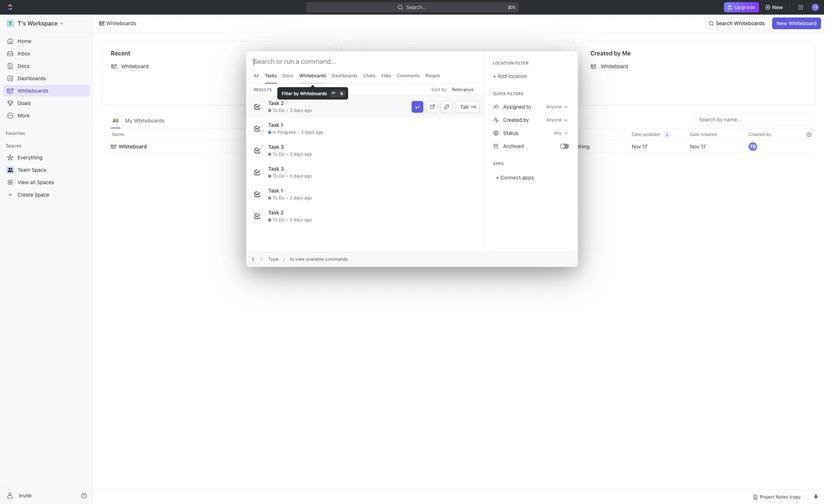 Task type: describe. For each thing, give the bounding box(es) containing it.
2 for task 2
[[281, 100, 284, 106]]

2 task 3 from the top
[[268, 166, 284, 172]]

1 nov 17 from the left
[[632, 143, 648, 150]]

location
[[508, 73, 527, 79]]

type
[[268, 257, 278, 262]]

search
[[716, 20, 733, 26]]

upgrade link
[[724, 2, 759, 12]]

0 vertical spatial all
[[254, 73, 259, 78]]

chats
[[363, 73, 376, 78]]

to down in
[[273, 151, 278, 157]]

sidebar navigation
[[0, 15, 93, 504]]

new whiteboard
[[777, 20, 817, 26]]

di5zx image
[[493, 104, 499, 110]]

new button
[[762, 1, 787, 13]]

tasks
[[265, 73, 277, 78]]

favorited
[[425, 92, 444, 98]]

by left me
[[614, 50, 621, 57]]

3 to do from the top
[[273, 173, 285, 179]]

created inside row
[[749, 132, 765, 137]]

goals link
[[3, 97, 90, 109]]

by:
[[441, 87, 448, 92]]

whiteboards up tab
[[445, 92, 471, 98]]

date for date created
[[690, 132, 700, 137]]

to down ‎task 2 on the left
[[273, 217, 278, 223]]

favorites button
[[3, 129, 28, 138]]

1 horizontal spatial dashboards
[[332, 73, 357, 78]]

available
[[306, 257, 324, 262]]

4 to do from the top
[[273, 195, 285, 201]]

quick
[[493, 91, 506, 96]]

1 nov from the left
[[632, 143, 641, 150]]

whiteboards inside button
[[134, 118, 165, 124]]

whiteboards link
[[3, 85, 90, 97]]

whiteboards up recent
[[106, 20, 136, 26]]

here.
[[492, 92, 503, 98]]

2 nov from the left
[[690, 143, 700, 150]]

di5zx image for status
[[493, 130, 499, 136]]

+ for + connect apps
[[496, 174, 499, 181]]

sort
[[432, 87, 440, 92]]

whiteboards left ⌃
[[300, 91, 327, 96]]

+ connect apps
[[496, 174, 534, 181]]

/
[[284, 257, 285, 262]]

will
[[472, 92, 479, 98]]

to down "task 2"
[[273, 108, 278, 113]]

htbmo image
[[493, 143, 499, 149]]

inbox
[[18, 50, 30, 57]]

me
[[622, 50, 631, 57]]

to right assigned at the top of the page
[[526, 104, 531, 110]]

date created button
[[686, 129, 721, 140]]

status
[[503, 130, 518, 136]]

people
[[426, 73, 440, 78]]

⌃
[[332, 91, 336, 96]]

quick filters
[[493, 91, 524, 96]]

goals
[[18, 100, 31, 106]]

updated
[[643, 132, 660, 137]]

recent
[[111, 50, 130, 57]]

by inside row
[[766, 132, 771, 137]]

my whiteboards
[[125, 118, 165, 124]]

anyone for assigned to
[[546, 104, 562, 110]]

row containing name
[[102, 128, 815, 141]]

assigned
[[503, 104, 525, 110]]

row containing whiteboard
[[102, 139, 815, 154]]

4 do from the top
[[279, 195, 285, 201]]

location filter
[[493, 61, 529, 65]]

new for new
[[772, 4, 783, 10]]

upgrade
[[735, 4, 755, 10]]

1 for task 1
[[281, 122, 283, 128]]

‎task 1
[[268, 188, 283, 194]]

task 1
[[268, 122, 283, 128]]

2 for ‎task 2
[[281, 210, 284, 216]]

0 vertical spatial created by
[[503, 117, 529, 123]]

by right filter
[[294, 91, 299, 96]]

‎task for ‎task 1
[[268, 188, 279, 194]]

created by inside row
[[749, 132, 771, 137]]

filter by whiteboards
[[282, 91, 327, 96]]

whiteboard link for created by me
[[588, 61, 809, 72]]

4
[[340, 91, 343, 96]]

location for location filter
[[493, 61, 514, 65]]

connect
[[501, 174, 521, 181]]

3 task from the top
[[268, 144, 279, 150]]

all inside button
[[112, 118, 119, 124]]

relevance
[[452, 87, 474, 92]]

home link
[[3, 35, 90, 47]]

everything
[[565, 143, 590, 150]]

your favorited whiteboards will show here.
[[415, 92, 503, 98]]

1 vertical spatial created
[[503, 117, 522, 123]]

search whiteboards
[[716, 20, 765, 26]]

Search by name... text field
[[699, 114, 811, 125]]

‎task for ‎task 2
[[268, 210, 279, 216]]

‎task 2
[[268, 210, 284, 216]]

sort by:
[[432, 87, 448, 92]]

view
[[295, 257, 305, 262]]

created by me
[[591, 50, 631, 57]]

all button
[[111, 114, 120, 128]]

search whiteboards button
[[706, 18, 769, 29]]

+ for + add location
[[493, 73, 496, 79]]

filter
[[282, 91, 293, 96]]

search...
[[406, 4, 427, 10]]

2 17 from the left
[[701, 143, 706, 150]]

task 2
[[268, 100, 284, 106]]

⌘k
[[508, 4, 516, 10]]

2 do from the top
[[279, 151, 285, 157]]

commands
[[325, 257, 348, 262]]

created
[[701, 132, 717, 137]]



Task type: locate. For each thing, give the bounding box(es) containing it.
my whiteboards button
[[123, 114, 166, 128]]

favorites up spaces
[[6, 131, 25, 136]]

tb
[[750, 144, 756, 149]]

docs
[[18, 63, 30, 69], [283, 73, 293, 78]]

no favorited whiteboards image
[[444, 63, 473, 92]]

date left 'created'
[[690, 132, 700, 137]]

invite
[[19, 493, 32, 499]]

docs link
[[3, 60, 90, 72]]

1 do from the top
[[279, 108, 285, 113]]

to view available commands
[[290, 257, 348, 262]]

1 date from the left
[[632, 132, 642, 137]]

1 row from the top
[[102, 128, 815, 141]]

di5zx image up htbmo icon
[[493, 130, 499, 136]]

to do down ‎task 2 on the left
[[273, 217, 285, 223]]

1 horizontal spatial whiteboard link
[[588, 61, 809, 72]]

0 vertical spatial di5zx image
[[493, 117, 499, 123]]

1 horizontal spatial location
[[559, 132, 577, 137]]

2 date from the left
[[690, 132, 700, 137]]

to do down in
[[273, 151, 285, 157]]

+ left add
[[493, 73, 496, 79]]

2 1 from the top
[[281, 188, 283, 194]]

row
[[102, 128, 815, 141], [102, 139, 815, 154]]

2 anyone from the top
[[546, 117, 562, 123]]

0 vertical spatial +
[[493, 73, 496, 79]]

archived
[[503, 143, 524, 149]]

in progress
[[273, 130, 296, 135]]

3 days ago
[[290, 108, 312, 113], [301, 130, 323, 135], [290, 151, 312, 157], [290, 173, 312, 179], [290, 195, 312, 201], [290, 217, 312, 223]]

table
[[102, 128, 815, 154]]

task 3 down in
[[268, 144, 284, 150]]

do down ‎task 2 on the left
[[279, 217, 285, 223]]

0 vertical spatial docs
[[18, 63, 30, 69]]

date
[[632, 132, 642, 137], [690, 132, 700, 137]]

new whiteboard button
[[772, 18, 821, 29]]

task down in
[[268, 144, 279, 150]]

apps
[[522, 174, 534, 181]]

2 whiteboard link from the left
[[588, 61, 809, 72]]

1 up ‎task 2 on the left
[[281, 188, 283, 194]]

date for date updated
[[632, 132, 642, 137]]

date updated button
[[627, 129, 671, 140]]

to right the /
[[290, 257, 294, 262]]

new up new whiteboard
[[772, 4, 783, 10]]

1 vertical spatial new
[[777, 20, 787, 26]]

2 horizontal spatial created
[[749, 132, 765, 137]]

0 horizontal spatial nov
[[632, 143, 641, 150]]

do
[[279, 108, 285, 113], [279, 151, 285, 157], [279, 173, 285, 179], [279, 195, 285, 201], [279, 217, 285, 223]]

dashboards link
[[3, 73, 90, 84]]

1 17 from the left
[[643, 143, 648, 150]]

2 task from the top
[[268, 122, 279, 128]]

favorites
[[351, 50, 376, 57], [6, 131, 25, 136]]

1 vertical spatial 1
[[281, 188, 283, 194]]

to do down ‎task 1 on the top left of the page
[[273, 195, 285, 201]]

1 vertical spatial task 3
[[268, 166, 284, 172]]

add
[[498, 73, 507, 79]]

all left my
[[112, 118, 119, 124]]

whiteboard button
[[106, 139, 550, 154]]

0 vertical spatial 2
[[281, 100, 284, 106]]

1 vertical spatial location
[[559, 132, 577, 137]]

1 vertical spatial docs
[[283, 73, 293, 78]]

1 horizontal spatial all
[[254, 73, 259, 78]]

1 2 from the top
[[281, 100, 284, 106]]

2 to do from the top
[[273, 151, 285, 157]]

task down results
[[268, 100, 279, 106]]

show
[[480, 92, 491, 98]]

whiteboards inside sidebar navigation
[[18, 88, 48, 94]]

date inside button
[[690, 132, 700, 137]]

table containing whiteboard
[[102, 128, 815, 154]]

2 down ‎task 1 on the top left of the page
[[281, 210, 284, 216]]

0 vertical spatial favorites
[[351, 50, 376, 57]]

docs down the 'inbox'
[[18, 63, 30, 69]]

nov 17 down date created button
[[690, 143, 706, 150]]

by down assigned to
[[523, 117, 529, 123]]

2 down filter
[[281, 100, 284, 106]]

0 vertical spatial anyone
[[546, 104, 562, 110]]

task 3 up ‎task 1 on the top left of the page
[[268, 166, 284, 172]]

1 horizontal spatial nov 17
[[690, 143, 706, 150]]

0 horizontal spatial whiteboard link
[[108, 61, 330, 72]]

created by
[[503, 117, 529, 123], [749, 132, 771, 137]]

task 3
[[268, 144, 284, 150], [268, 166, 284, 172]]

spaces
[[6, 143, 21, 149]]

nov down date updated
[[632, 143, 641, 150]]

your
[[415, 92, 424, 98]]

tree
[[3, 152, 90, 201]]

dashboards up 4
[[332, 73, 357, 78]]

whiteboards up filter by whiteboards
[[299, 73, 326, 78]]

0 horizontal spatial location
[[493, 61, 514, 65]]

nov 17 down date updated
[[632, 143, 648, 150]]

0 vertical spatial 1
[[281, 122, 283, 128]]

days
[[294, 108, 303, 113], [305, 130, 315, 135], [294, 151, 303, 157], [294, 173, 303, 179], [294, 195, 303, 201], [294, 217, 303, 223]]

whiteboard link for recent
[[108, 61, 330, 72]]

17 down date created button
[[701, 143, 706, 150]]

di5zx image
[[493, 117, 499, 123], [493, 130, 499, 136]]

docs right tasks
[[283, 73, 293, 78]]

home
[[18, 38, 31, 44]]

whiteboards
[[106, 20, 136, 26], [734, 20, 765, 26], [299, 73, 326, 78], [18, 88, 48, 94], [300, 91, 327, 96], [445, 92, 471, 98], [134, 118, 165, 124]]

1 horizontal spatial docs
[[283, 73, 293, 78]]

1 ‎task from the top
[[268, 188, 279, 194]]

do down "task 2"
[[279, 108, 285, 113]]

to do up ‎task 1 on the top left of the page
[[273, 173, 285, 179]]

date inside button
[[632, 132, 642, 137]]

docs inside sidebar navigation
[[18, 63, 30, 69]]

nov
[[632, 143, 641, 150], [690, 143, 700, 150]]

1 vertical spatial created by
[[749, 132, 771, 137]]

dashboards
[[332, 73, 357, 78], [18, 75, 46, 81]]

‎task
[[268, 188, 279, 194], [268, 210, 279, 216]]

dashboards inside sidebar navigation
[[18, 75, 46, 81]]

to do
[[273, 108, 285, 113], [273, 151, 285, 157], [273, 173, 285, 179], [273, 195, 285, 201], [273, 217, 285, 223]]

name
[[112, 132, 124, 137]]

1 to do from the top
[[273, 108, 285, 113]]

tab list containing all
[[111, 114, 166, 128]]

tab list
[[111, 114, 166, 128]]

0 vertical spatial task 3
[[268, 144, 284, 150]]

1 horizontal spatial created by
[[749, 132, 771, 137]]

date created
[[690, 132, 717, 137]]

task up ‎task 1 on the top left of the page
[[268, 166, 279, 172]]

1 horizontal spatial 17
[[701, 143, 706, 150]]

dashboards down docs link
[[18, 75, 46, 81]]

2 ‎task from the top
[[268, 210, 279, 216]]

2 2 from the top
[[281, 210, 284, 216]]

1 vertical spatial 2
[[281, 210, 284, 216]]

2
[[281, 100, 284, 106], [281, 210, 284, 216]]

new
[[772, 4, 783, 10], [777, 20, 787, 26]]

1 vertical spatial all
[[112, 118, 119, 124]]

5 to do from the top
[[273, 217, 285, 223]]

do down in progress
[[279, 151, 285, 157]]

to
[[526, 104, 531, 110], [273, 108, 278, 113], [273, 151, 278, 157], [273, 173, 278, 179], [273, 195, 278, 201], [273, 217, 278, 223], [290, 257, 294, 262]]

di5zx image down di5zx icon
[[493, 117, 499, 123]]

17 down date updated
[[643, 143, 648, 150]]

0 horizontal spatial created by
[[503, 117, 529, 123]]

by down search by name... text field at right
[[766, 132, 771, 137]]

1 di5zx image from the top
[[493, 117, 499, 123]]

whiteboards down the upgrade at right top
[[734, 20, 765, 26]]

1 vertical spatial favorites
[[6, 131, 25, 136]]

0 horizontal spatial 17
[[643, 143, 648, 150]]

1 1 from the top
[[281, 122, 283, 128]]

1 horizontal spatial date
[[690, 132, 700, 137]]

1 vertical spatial anyone
[[546, 117, 562, 123]]

tab
[[460, 104, 469, 110]]

location up everything
[[559, 132, 577, 137]]

files
[[381, 73, 391, 78]]

all left tasks
[[254, 73, 259, 78]]

anyone for created by
[[546, 117, 562, 123]]

‎task up ‎task 2 on the left
[[268, 188, 279, 194]]

1 anyone from the top
[[546, 104, 562, 110]]

do down ‎task 1 on the top left of the page
[[279, 195, 285, 201]]

2 row from the top
[[102, 139, 815, 154]]

0 horizontal spatial favorites
[[6, 131, 25, 136]]

nov 17
[[632, 143, 648, 150], [690, 143, 706, 150]]

comments
[[397, 73, 420, 78]]

favorites inside button
[[6, 131, 25, 136]]

di5zx image for created by
[[493, 117, 499, 123]]

0 vertical spatial ‎task
[[268, 188, 279, 194]]

cell
[[803, 140, 815, 153]]

2 nov 17 from the left
[[690, 143, 706, 150]]

17
[[643, 143, 648, 150], [701, 143, 706, 150]]

1 for ‎task 1
[[281, 188, 283, 194]]

1 horizontal spatial nov
[[690, 143, 700, 150]]

location up add
[[493, 61, 514, 65]]

filters
[[507, 91, 524, 96]]

created
[[591, 50, 613, 57], [503, 117, 522, 123], [749, 132, 765, 137]]

Search or run a command… text field
[[254, 57, 344, 66]]

1 whiteboard link from the left
[[108, 61, 330, 72]]

3 do from the top
[[279, 173, 285, 179]]

1 task 3 from the top
[[268, 144, 284, 150]]

2 di5zx image from the top
[[493, 130, 499, 136]]

new for new whiteboard
[[777, 20, 787, 26]]

4 task from the top
[[268, 166, 279, 172]]

2 vertical spatial created
[[749, 132, 765, 137]]

task up in
[[268, 122, 279, 128]]

date updated
[[632, 132, 660, 137]]

favorites up chats
[[351, 50, 376, 57]]

to do down "task 2"
[[273, 108, 285, 113]]

location
[[493, 61, 514, 65], [559, 132, 577, 137]]

1
[[281, 122, 283, 128], [281, 188, 283, 194]]

1 horizontal spatial created
[[591, 50, 613, 57]]

location for location
[[559, 132, 577, 137]]

0 vertical spatial created
[[591, 50, 613, 57]]

1 up in progress
[[281, 122, 283, 128]]

created down assigned at the top of the page
[[503, 117, 522, 123]]

new down the new button
[[777, 20, 787, 26]]

created by up tb
[[749, 132, 771, 137]]

0 horizontal spatial nov 17
[[632, 143, 648, 150]]

results
[[254, 87, 272, 92]]

created left me
[[591, 50, 613, 57]]

created by down assigned to
[[503, 117, 529, 123]]

task
[[268, 100, 279, 106], [268, 122, 279, 128], [268, 144, 279, 150], [268, 166, 279, 172]]

inbox link
[[3, 48, 90, 60]]

location inside row
[[559, 132, 577, 137]]

progress
[[278, 130, 296, 135]]

nov down date created button
[[690, 143, 700, 150]]

1 vertical spatial di5zx image
[[493, 130, 499, 136]]

whiteboard link
[[108, 61, 330, 72], [588, 61, 809, 72]]

‎task down ‎task 1 on the top left of the page
[[268, 210, 279, 216]]

0 vertical spatial new
[[772, 4, 783, 10]]

0 vertical spatial location
[[493, 61, 514, 65]]

created up tb
[[749, 132, 765, 137]]

1 task from the top
[[268, 100, 279, 106]]

to up ‎task 1 on the top left of the page
[[273, 173, 278, 179]]

filter
[[515, 61, 529, 65]]

anyone
[[546, 104, 562, 110], [546, 117, 562, 123]]

0 horizontal spatial created
[[503, 117, 522, 123]]

whiteboards inside button
[[734, 20, 765, 26]]

to down ‎task 1 on the top left of the page
[[273, 195, 278, 201]]

+ left the connect
[[496, 174, 499, 181]]

1 vertical spatial ‎task
[[268, 210, 279, 216]]

date left updated
[[632, 132, 642, 137]]

tree inside sidebar navigation
[[3, 152, 90, 201]]

my
[[125, 118, 132, 124]]

0 horizontal spatial all
[[112, 118, 119, 124]]

+ add location
[[493, 73, 527, 79]]

0 horizontal spatial docs
[[18, 63, 30, 69]]

in
[[273, 130, 276, 135]]

1 vertical spatial +
[[496, 174, 499, 181]]

1 horizontal spatial favorites
[[351, 50, 376, 57]]

whiteboards up goals
[[18, 88, 48, 94]]

tyler black, , element
[[749, 142, 757, 151]]

assigned to
[[503, 104, 531, 110]]

any
[[554, 130, 562, 136]]

0 horizontal spatial dashboards
[[18, 75, 46, 81]]

by
[[614, 50, 621, 57], [294, 91, 299, 96], [523, 117, 529, 123], [766, 132, 771, 137]]

apps
[[493, 161, 504, 166]]

5 do from the top
[[279, 217, 285, 223]]

0 horizontal spatial date
[[632, 132, 642, 137]]

do up ‎task 1 on the top left of the page
[[279, 173, 285, 179]]

whiteboards right my
[[134, 118, 165, 124]]



Task type: vqa. For each thing, say whether or not it's contained in the screenshot.


